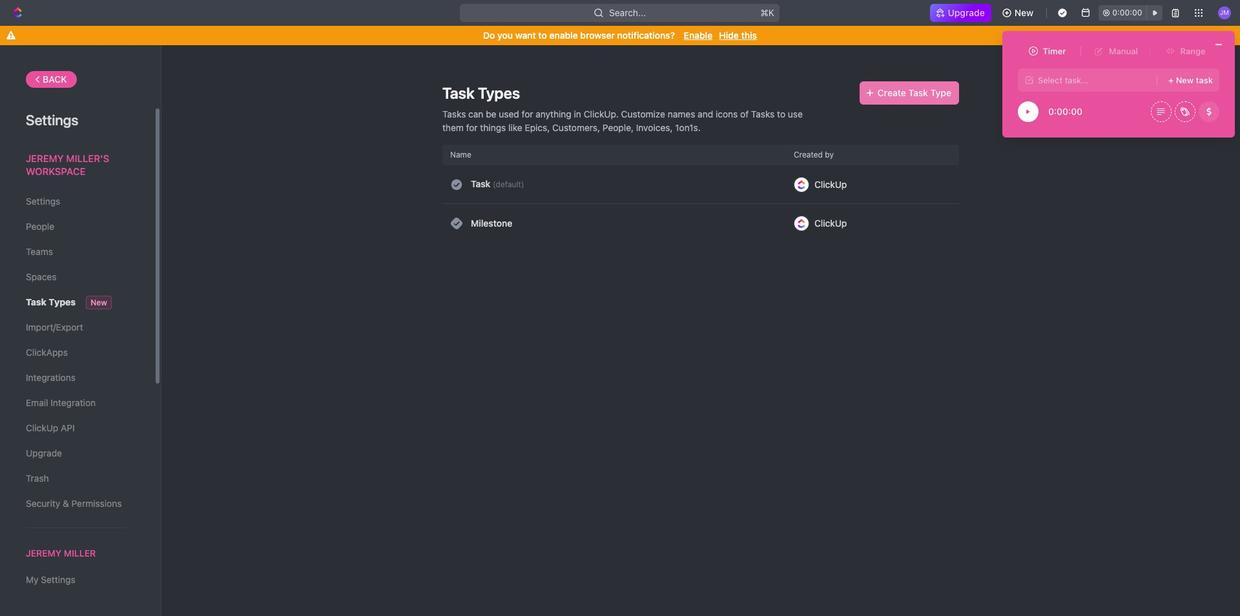 Task type: locate. For each thing, give the bounding box(es) containing it.
0 horizontal spatial to
[[539, 30, 547, 41]]

by
[[825, 150, 834, 160]]

security & permissions link
[[26, 493, 129, 515]]

task inside button
[[909, 87, 929, 98]]

for up epics,
[[522, 109, 533, 120]]

type
[[931, 87, 952, 98]]

settings down 'back' link
[[26, 112, 78, 129]]

to
[[539, 30, 547, 41], [777, 109, 786, 120]]

select
[[1038, 75, 1063, 85]]

0 horizontal spatial upgrade
[[26, 448, 62, 459]]

0 vertical spatial to
[[539, 30, 547, 41]]

0 horizontal spatial tasks
[[443, 109, 466, 120]]

email integration link
[[26, 392, 129, 414]]

1 vertical spatial upgrade link
[[26, 443, 129, 465]]

permissions
[[71, 498, 122, 509]]

types inside settings "element"
[[49, 297, 76, 308]]

task down spaces
[[26, 297, 46, 308]]

customize
[[621, 109, 666, 120]]

1 vertical spatial clickup
[[815, 218, 847, 229]]

jm button
[[1215, 3, 1236, 23]]

settings element
[[0, 45, 162, 616]]

settings link
[[26, 191, 129, 213]]

email
[[26, 397, 48, 408]]

my
[[26, 575, 38, 586]]

for down can at the top
[[466, 122, 478, 133]]

create
[[878, 87, 907, 98]]

name
[[450, 150, 472, 160]]

1 jeremy from the top
[[26, 153, 64, 164]]

invoices,
[[636, 122, 673, 133]]

teams
[[26, 246, 53, 257]]

0:00:00 down select task... in the top of the page
[[1049, 106, 1083, 117]]

milestone
[[471, 218, 513, 229]]

want
[[515, 30, 536, 41]]

task...
[[1065, 75, 1089, 85]]

to right want
[[539, 30, 547, 41]]

create task type button
[[860, 81, 960, 105]]

create task type
[[878, 87, 952, 98]]

task left type
[[909, 87, 929, 98]]

upgrade link
[[930, 4, 992, 22], [26, 443, 129, 465]]

1 vertical spatial task types
[[26, 297, 76, 308]]

you
[[498, 30, 513, 41]]

1 horizontal spatial task types
[[443, 84, 520, 102]]

2 vertical spatial settings
[[41, 575, 75, 586]]

0 horizontal spatial new
[[91, 298, 107, 308]]

tasks up them
[[443, 109, 466, 120]]

1 horizontal spatial tasks
[[752, 109, 775, 120]]

1 horizontal spatial to
[[777, 109, 786, 120]]

0 horizontal spatial task types
[[26, 297, 76, 308]]

can
[[469, 109, 484, 120]]

(default)
[[493, 180, 524, 189]]

back link
[[26, 71, 77, 88]]

task
[[443, 84, 475, 102], [909, 87, 929, 98], [471, 178, 491, 189], [26, 297, 46, 308]]

new
[[1015, 7, 1034, 18], [1177, 75, 1194, 85], [91, 298, 107, 308]]

0 vertical spatial settings
[[26, 112, 78, 129]]

upgrade link up trash link
[[26, 443, 129, 465]]

+ new task
[[1169, 75, 1214, 85]]

task types
[[443, 84, 520, 102], [26, 297, 76, 308]]

and
[[698, 109, 714, 120]]

jeremy up workspace at left
[[26, 153, 64, 164]]

1 horizontal spatial for
[[522, 109, 533, 120]]

1 horizontal spatial 0:00:00
[[1113, 8, 1143, 17]]

to inside tasks can be used for anything in clickup. customize names and icons of tasks to use them for things like epics, customers, people, invoices, 1on1s.
[[777, 109, 786, 120]]

1 vertical spatial 0:00:00
[[1049, 106, 1083, 117]]

0 horizontal spatial types
[[49, 297, 76, 308]]

upgrade link left new button
[[930, 4, 992, 22]]

1on1s.
[[675, 122, 701, 133]]

jeremy inside jeremy miller's workspace
[[26, 153, 64, 164]]

0 vertical spatial types
[[478, 84, 520, 102]]

1 horizontal spatial upgrade link
[[930, 4, 992, 22]]

settings
[[26, 112, 78, 129], [26, 196, 60, 207], [41, 575, 75, 586]]

task (default)
[[471, 178, 524, 189]]

0:00:00 up manual
[[1113, 8, 1143, 17]]

jeremy up my settings
[[26, 548, 61, 559]]

used
[[499, 109, 519, 120]]

0 horizontal spatial 0:00:00
[[1049, 106, 1083, 117]]

1 horizontal spatial new
[[1015, 7, 1034, 18]]

1 vertical spatial upgrade
[[26, 448, 62, 459]]

0 horizontal spatial for
[[466, 122, 478, 133]]

0:00:00
[[1113, 8, 1143, 17], [1049, 106, 1083, 117]]

select task... button
[[1018, 68, 1156, 92]]

upgrade left new button
[[948, 7, 985, 18]]

2 tasks from the left
[[752, 109, 775, 120]]

1 vertical spatial new
[[1177, 75, 1194, 85]]

workspace
[[26, 165, 86, 177]]

for
[[522, 109, 533, 120], [466, 122, 478, 133]]

1 horizontal spatial types
[[478, 84, 520, 102]]

jeremy
[[26, 153, 64, 164], [26, 548, 61, 559]]

range
[[1181, 46, 1206, 56]]

epics,
[[525, 122, 550, 133]]

hide
[[719, 30, 739, 41]]

0 vertical spatial upgrade
[[948, 7, 985, 18]]

things
[[480, 122, 506, 133]]

task
[[1197, 75, 1214, 85]]

0 vertical spatial clickup
[[815, 179, 847, 190]]

1 tasks from the left
[[443, 109, 466, 120]]

spaces
[[26, 271, 57, 282]]

upgrade down clickup api
[[26, 448, 62, 459]]

anything
[[536, 109, 572, 120]]

jeremy for jeremy miller
[[26, 548, 61, 559]]

names
[[668, 109, 696, 120]]

trash
[[26, 473, 49, 484]]

tasks right of on the top of the page
[[752, 109, 775, 120]]

people,
[[603, 122, 634, 133]]

upgrade
[[948, 7, 985, 18], [26, 448, 62, 459]]

tasks
[[443, 109, 466, 120], [752, 109, 775, 120]]

task types inside settings "element"
[[26, 297, 76, 308]]

2 jeremy from the top
[[26, 548, 61, 559]]

2 horizontal spatial new
[[1177, 75, 1194, 85]]

1 vertical spatial types
[[49, 297, 76, 308]]

clickup api
[[26, 423, 75, 434]]

types up the be in the left top of the page
[[478, 84, 520, 102]]

this
[[742, 30, 757, 41]]

1 vertical spatial for
[[466, 122, 478, 133]]

back
[[43, 74, 67, 85]]

clickup inside settings "element"
[[26, 423, 58, 434]]

1 vertical spatial to
[[777, 109, 786, 120]]

types up import/export at left
[[49, 297, 76, 308]]

0 vertical spatial jeremy
[[26, 153, 64, 164]]

0 vertical spatial 0:00:00
[[1113, 8, 1143, 17]]

import/export link
[[26, 317, 129, 339]]

to left use
[[777, 109, 786, 120]]

0:00:00 inside button
[[1113, 8, 1143, 17]]

settings right my
[[41, 575, 75, 586]]

task types up import/export at left
[[26, 297, 76, 308]]

my settings
[[26, 575, 75, 586]]

+
[[1169, 75, 1174, 85]]

integration
[[51, 397, 96, 408]]

jeremy miller's workspace
[[26, 153, 109, 177]]

integrations link
[[26, 367, 129, 389]]

2 vertical spatial clickup
[[26, 423, 58, 434]]

types
[[478, 84, 520, 102], [49, 297, 76, 308]]

task left (default)
[[471, 178, 491, 189]]

task types up can at the top
[[443, 84, 520, 102]]

people
[[26, 221, 54, 232]]

2 vertical spatial new
[[91, 298, 107, 308]]

1 vertical spatial settings
[[26, 196, 60, 207]]

timer
[[1043, 46, 1066, 56]]

0 vertical spatial new
[[1015, 7, 1034, 18]]

teams link
[[26, 241, 129, 263]]

1 vertical spatial jeremy
[[26, 548, 61, 559]]

settings up people
[[26, 196, 60, 207]]



Task type: describe. For each thing, give the bounding box(es) containing it.
0:00:00 button
[[1099, 5, 1163, 21]]

created by
[[794, 150, 834, 160]]

integrations
[[26, 372, 76, 383]]

notifications?
[[618, 30, 675, 41]]

do
[[483, 30, 495, 41]]

jeremy for jeremy miller's workspace
[[26, 153, 64, 164]]

task inside settings "element"
[[26, 297, 46, 308]]

clickapps link
[[26, 342, 129, 364]]

1 horizontal spatial upgrade
[[948, 7, 985, 18]]

task up can at the top
[[443, 84, 475, 102]]

my settings link
[[26, 569, 129, 591]]

customers,
[[553, 122, 600, 133]]

new button
[[997, 3, 1042, 23]]

created
[[794, 150, 823, 160]]

⌘k
[[761, 7, 775, 18]]

email integration
[[26, 397, 96, 408]]

clickup api link
[[26, 417, 129, 439]]

of
[[741, 109, 749, 120]]

tasks can be used for anything in clickup. customize names and icons of tasks to use them for things like epics, customers, people, invoices, 1on1s.
[[443, 109, 803, 133]]

like
[[509, 122, 523, 133]]

upgrade inside settings "element"
[[26, 448, 62, 459]]

browser
[[581, 30, 615, 41]]

people link
[[26, 216, 129, 238]]

miller's
[[66, 153, 109, 164]]

import/export
[[26, 322, 83, 333]]

spaces link
[[26, 266, 129, 288]]

security & permissions
[[26, 498, 122, 509]]

api
[[61, 423, 75, 434]]

do you want to enable browser notifications? enable hide this
[[483, 30, 757, 41]]

select task...
[[1038, 75, 1089, 85]]

new inside button
[[1015, 7, 1034, 18]]

security
[[26, 498, 60, 509]]

enable
[[550, 30, 578, 41]]

jm
[[1221, 9, 1230, 16]]

in
[[574, 109, 582, 120]]

them
[[443, 122, 464, 133]]

icons
[[716, 109, 738, 120]]

trash link
[[26, 468, 129, 490]]

&
[[63, 498, 69, 509]]

0 vertical spatial upgrade link
[[930, 4, 992, 22]]

0 vertical spatial task types
[[443, 84, 520, 102]]

miller
[[64, 548, 96, 559]]

0 horizontal spatial upgrade link
[[26, 443, 129, 465]]

clickapps
[[26, 347, 68, 358]]

0 vertical spatial for
[[522, 109, 533, 120]]

new inside settings "element"
[[91, 298, 107, 308]]

clickup for task
[[815, 179, 847, 190]]

search...
[[610, 7, 647, 18]]

clickup.
[[584, 109, 619, 120]]

jeremy miller
[[26, 548, 96, 559]]

use
[[788, 109, 803, 120]]

manual
[[1110, 46, 1139, 56]]

clickup for milestone
[[815, 218, 847, 229]]

enable
[[684, 30, 713, 41]]

be
[[486, 109, 497, 120]]



Task type: vqa. For each thing, say whether or not it's contained in the screenshot.
the hide
yes



